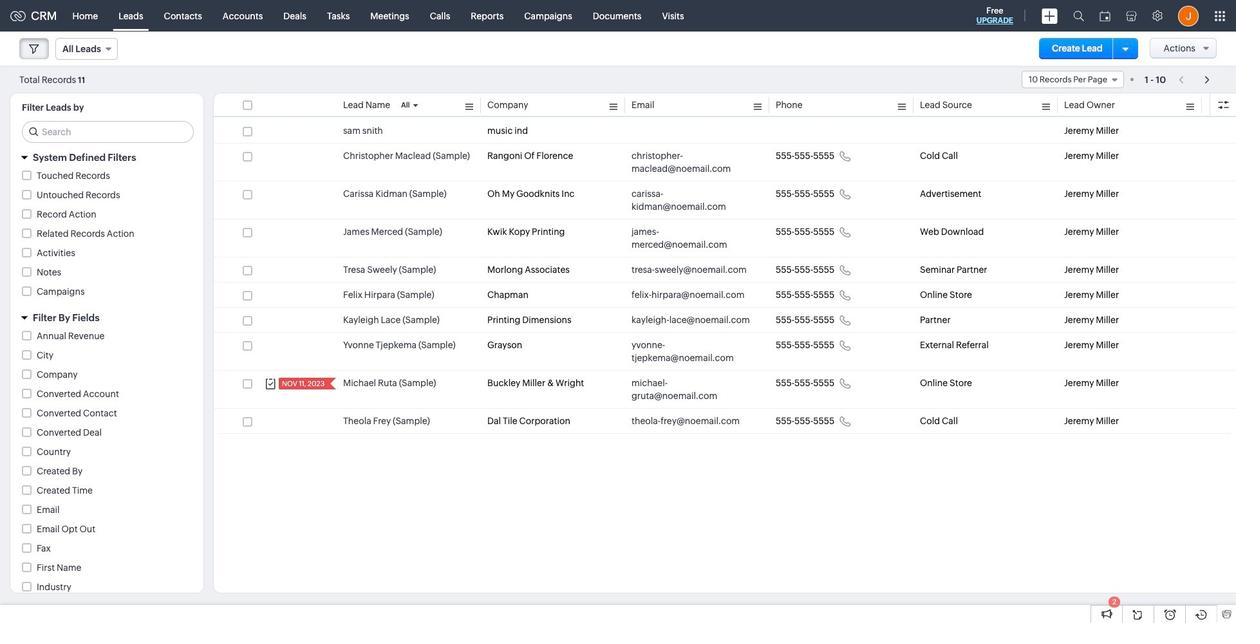 Task type: describe. For each thing, give the bounding box(es) containing it.
calendar image
[[1100, 11, 1111, 21]]

create menu image
[[1042, 8, 1058, 24]]

Search text field
[[23, 122, 193, 142]]

logo image
[[10, 11, 26, 21]]

create menu element
[[1034, 0, 1066, 31]]



Task type: vqa. For each thing, say whether or not it's contained in the screenshot.
button
no



Task type: locate. For each thing, give the bounding box(es) containing it.
search image
[[1074, 10, 1085, 21]]

search element
[[1066, 0, 1092, 32]]

profile element
[[1171, 0, 1207, 31]]

row group
[[214, 119, 1237, 434]]

profile image
[[1179, 5, 1199, 26]]

None field
[[55, 38, 118, 60], [1022, 71, 1124, 88], [55, 38, 118, 60], [1022, 71, 1124, 88]]



